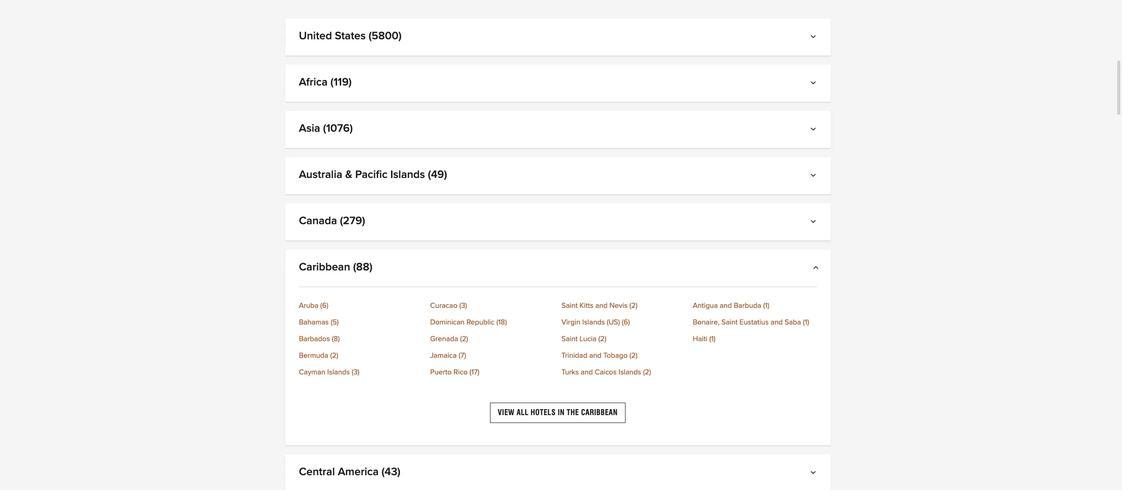 Task type: locate. For each thing, give the bounding box(es) containing it.
central
[[299, 467, 335, 478]]

(3) up dominican republic (18)
[[460, 302, 467, 310]]

and right antigua
[[720, 302, 732, 310]]

saint lucia (2)
[[562, 335, 607, 343]]

0 horizontal spatial (6)
[[321, 302, 329, 310]]

2 horizontal spatial (1)
[[804, 319, 810, 326]]

1 arrow down image from the top
[[813, 127, 817, 134]]

0 horizontal spatial (1)
[[710, 335, 716, 343]]

1 horizontal spatial (1)
[[764, 302, 770, 310]]

curacao (3)
[[430, 302, 467, 310]]

islands left (49)
[[391, 169, 425, 180]]

bonaire, saint eustatius and saba (1) link
[[693, 319, 817, 326]]

(2)
[[630, 302, 638, 310], [460, 335, 468, 343], [599, 335, 607, 343], [330, 352, 338, 359], [630, 352, 638, 359], [644, 369, 652, 376]]

islands up lucia
[[583, 319, 605, 326]]

bermuda (2)
[[299, 352, 338, 359]]

bahamas (5) link
[[299, 319, 423, 326]]

arrow down image for canada (279)
[[813, 219, 817, 227]]

1 vertical spatial (1)
[[804, 319, 810, 326]]

(1)
[[764, 302, 770, 310], [804, 319, 810, 326], [710, 335, 716, 343]]

saint for saint lucia (2)
[[562, 335, 578, 343]]

caribbean right the
[[582, 409, 618, 417]]

bahamas
[[299, 319, 329, 326]]

(2) up (7)
[[460, 335, 468, 343]]

1 vertical spatial caribbean
[[582, 409, 618, 417]]

(6)
[[321, 302, 329, 310], [622, 319, 630, 326]]

(us)
[[607, 319, 620, 326]]

saint up virgin
[[562, 302, 578, 310]]

cayman
[[299, 369, 326, 376]]

(18)
[[497, 319, 507, 326]]

1 horizontal spatial (3)
[[460, 302, 467, 310]]

2 arrow down image from the top
[[813, 173, 817, 180]]

saint
[[562, 302, 578, 310], [722, 319, 738, 326], [562, 335, 578, 343]]

arrow up image
[[813, 266, 817, 273]]

(2) down (8)
[[330, 352, 338, 359]]

caribbean
[[299, 262, 350, 273], [582, 409, 618, 417]]

(1) right barbuda
[[764, 302, 770, 310]]

saint kitts and nevis (2)
[[562, 302, 638, 310]]

turks and caicos islands (2)
[[562, 369, 652, 376]]

saint kitts and nevis (2) link
[[562, 302, 686, 310]]

1 vertical spatial (6)
[[622, 319, 630, 326]]

curacao (3) link
[[430, 302, 554, 310]]

view all hotels in the caribbean
[[498, 409, 618, 417]]

antigua
[[693, 302, 718, 310]]

and
[[596, 302, 608, 310], [720, 302, 732, 310], [771, 319, 783, 326], [590, 352, 602, 359], [581, 369, 593, 376]]

1 arrow down image from the top
[[813, 34, 817, 42]]

saint down antigua and barbuda (1)
[[722, 319, 738, 326]]

1 horizontal spatial caribbean
[[582, 409, 618, 417]]

antigua and barbuda (1)
[[693, 302, 770, 310]]

puerto rico (17) link
[[430, 369, 554, 376]]

0 vertical spatial caribbean
[[299, 262, 350, 273]]

jamaica
[[430, 352, 457, 359]]

1 vertical spatial (3)
[[352, 369, 360, 376]]

haiti (1)
[[693, 335, 716, 343]]

(6) right aruba
[[321, 302, 329, 310]]

(3) down bermuda (2) link
[[352, 369, 360, 376]]

and right turks
[[581, 369, 593, 376]]

all
[[517, 409, 529, 417]]

(1) right the haiti
[[710, 335, 716, 343]]

(2) right lucia
[[599, 335, 607, 343]]

2 arrow down image from the top
[[813, 81, 817, 88]]

caribbean left (88)
[[299, 262, 350, 273]]

aruba (6)
[[299, 302, 329, 310]]

saba
[[785, 319, 802, 326]]

and for antigua and barbuda (1)
[[720, 302, 732, 310]]

trinidad
[[562, 352, 588, 359]]

4 arrow down image from the top
[[813, 471, 817, 478]]

puerto rico (17)
[[430, 369, 480, 376]]

and right kitts
[[596, 302, 608, 310]]

eustatius
[[740, 319, 769, 326]]

curacao
[[430, 302, 458, 310]]

(6) right (us) on the bottom of page
[[622, 319, 630, 326]]

hotels
[[531, 409, 556, 417]]

(7)
[[459, 352, 466, 359]]

arrow down image
[[813, 127, 817, 134], [813, 173, 817, 180], [813, 219, 817, 227], [813, 471, 817, 478]]

caicos
[[595, 369, 617, 376]]

(3)
[[460, 302, 467, 310], [352, 369, 360, 376]]

view all hotels in the caribbean link
[[490, 403, 626, 424]]

(119)
[[331, 77, 352, 88]]

jamaica (7)
[[430, 352, 466, 359]]

0 horizontal spatial caribbean
[[299, 262, 350, 273]]

saint lucia (2) link
[[562, 335, 686, 343]]

arrow down image for africa (119)
[[813, 81, 817, 88]]

0 vertical spatial (1)
[[764, 302, 770, 310]]

and down lucia
[[590, 352, 602, 359]]

saint down virgin
[[562, 335, 578, 343]]

2 vertical spatial saint
[[562, 335, 578, 343]]

and left saba
[[771, 319, 783, 326]]

0 vertical spatial saint
[[562, 302, 578, 310]]

2 vertical spatial (1)
[[710, 335, 716, 343]]

and for turks and caicos islands (2)
[[581, 369, 593, 376]]

dominican republic (18)
[[430, 319, 507, 326]]

1 vertical spatial arrow down image
[[813, 81, 817, 88]]

arrow down image
[[813, 34, 817, 42], [813, 81, 817, 88]]

the
[[567, 409, 579, 417]]

0 vertical spatial (6)
[[321, 302, 329, 310]]

(1) right saba
[[804, 319, 810, 326]]

bermuda (2) link
[[299, 352, 423, 359]]

aruba
[[299, 302, 319, 310]]

3 arrow down image from the top
[[813, 219, 817, 227]]

(49)
[[428, 169, 447, 180]]

cayman islands (3) link
[[299, 369, 423, 376]]

lucia
[[580, 335, 597, 343]]

0 horizontal spatial (3)
[[352, 369, 360, 376]]

islands down trinidad and tobago (2) link
[[619, 369, 642, 376]]

central america (43)
[[299, 467, 401, 478]]

virgin islands (us) (6) link
[[562, 319, 686, 326]]

islands
[[391, 169, 425, 180], [583, 319, 605, 326], [327, 369, 350, 376], [619, 369, 642, 376]]

0 vertical spatial arrow down image
[[813, 34, 817, 42]]



Task type: describe. For each thing, give the bounding box(es) containing it.
&
[[345, 169, 353, 180]]

grenada (2) link
[[430, 335, 554, 343]]

0 vertical spatial (3)
[[460, 302, 467, 310]]

haiti (1) link
[[693, 335, 817, 343]]

arrow down image for asia (1076)
[[813, 127, 817, 134]]

(8)
[[332, 335, 340, 343]]

turks
[[562, 369, 579, 376]]

jamaica (7) link
[[430, 352, 554, 359]]

(1076)
[[323, 123, 353, 134]]

(5)
[[331, 319, 339, 326]]

(88)
[[353, 262, 373, 273]]

tobago
[[604, 352, 628, 359]]

bermuda
[[299, 352, 329, 359]]

dominican republic (18) link
[[430, 319, 554, 326]]

saint for saint kitts and nevis (2)
[[562, 302, 578, 310]]

(2) down trinidad and tobago (2) link
[[644, 369, 652, 376]]

virgin islands (us) (6)
[[562, 319, 630, 326]]

bonaire, saint eustatius and saba (1)
[[693, 319, 810, 326]]

trinidad and tobago (2) link
[[562, 352, 686, 359]]

barbados
[[299, 335, 330, 343]]

grenada (2)
[[430, 335, 468, 343]]

kitts
[[580, 302, 594, 310]]

grenada
[[430, 335, 459, 343]]

arrow down image for united states (5800)
[[813, 34, 817, 42]]

states
[[335, 31, 366, 42]]

(17)
[[470, 369, 480, 376]]

asia (1076)
[[299, 123, 353, 134]]

turks and caicos islands (2) link
[[562, 369, 686, 376]]

antigua and barbuda (1) link
[[693, 302, 817, 310]]

view
[[498, 409, 515, 417]]

islands down bermuda (2)
[[327, 369, 350, 376]]

arrow down image for central america (43)
[[813, 471, 817, 478]]

caribbean (88)
[[299, 262, 373, 273]]

puerto
[[430, 369, 452, 376]]

aruba (6) link
[[299, 302, 423, 310]]

rico
[[454, 369, 468, 376]]

(5800)
[[369, 31, 402, 42]]

pacific
[[355, 169, 388, 180]]

australia & pacific islands (49)
[[299, 169, 447, 180]]

united
[[299, 31, 332, 42]]

arrow down image for australia & pacific islands (49)
[[813, 173, 817, 180]]

barbuda
[[734, 302, 762, 310]]

1 horizontal spatial (6)
[[622, 319, 630, 326]]

australia
[[299, 169, 343, 180]]

trinidad and tobago (2)
[[562, 352, 638, 359]]

cayman islands (3)
[[299, 369, 360, 376]]

canada
[[299, 216, 337, 227]]

bonaire,
[[693, 319, 720, 326]]

dominican
[[430, 319, 465, 326]]

barbados (8)
[[299, 335, 340, 343]]

africa (119)
[[299, 77, 352, 88]]

virgin
[[562, 319, 581, 326]]

nevis
[[610, 302, 628, 310]]

and for trinidad and tobago (2)
[[590, 352, 602, 359]]

haiti
[[693, 335, 708, 343]]

1 vertical spatial saint
[[722, 319, 738, 326]]

(279)
[[340, 216, 365, 227]]

united states (5800)
[[299, 31, 402, 42]]

canada (279)
[[299, 216, 365, 227]]

america
[[338, 467, 379, 478]]

republic
[[467, 319, 495, 326]]

(2) right nevis
[[630, 302, 638, 310]]

in
[[558, 409, 565, 417]]

bahamas (5)
[[299, 319, 339, 326]]

barbados (8) link
[[299, 335, 423, 343]]

asia
[[299, 123, 320, 134]]

(43)
[[382, 467, 401, 478]]

africa
[[299, 77, 328, 88]]

(2) right tobago
[[630, 352, 638, 359]]



Task type: vqa. For each thing, say whether or not it's contained in the screenshot.
'Trips'
no



